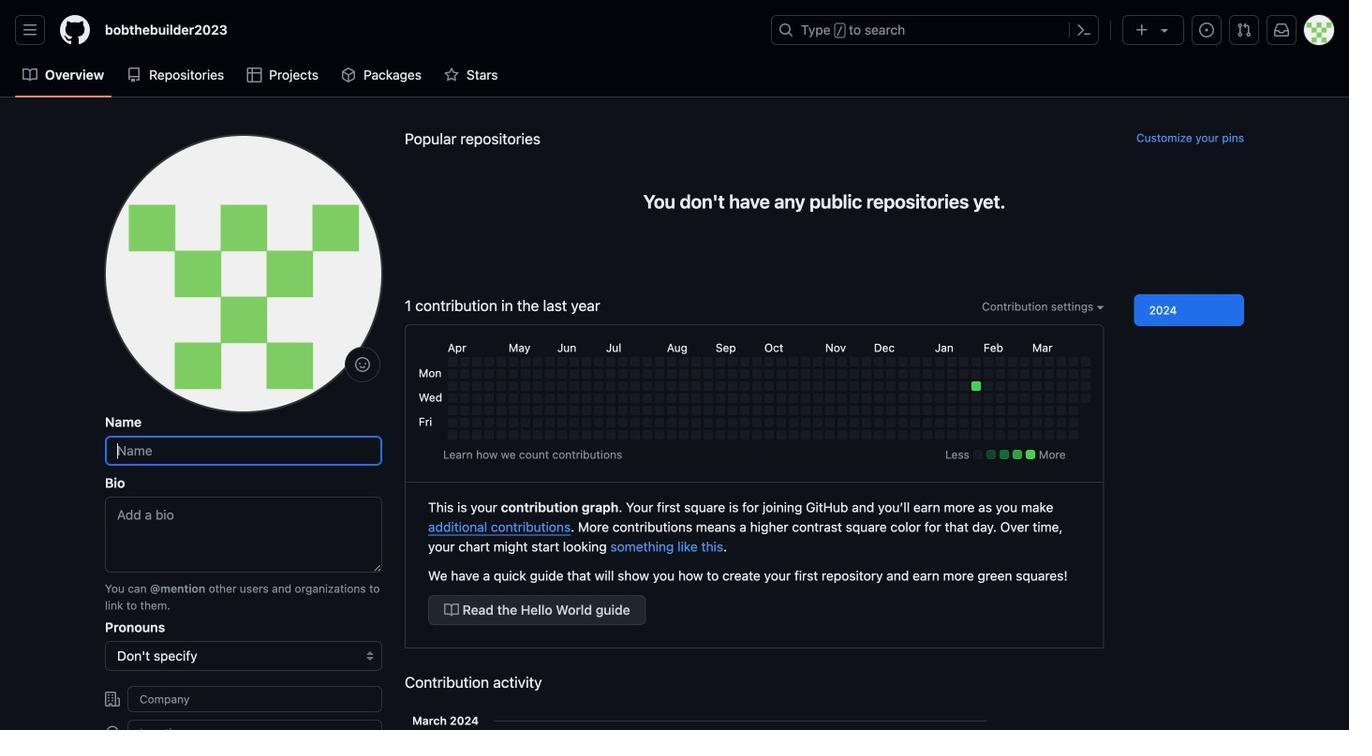 Task type: describe. For each thing, give the bounding box(es) containing it.
star image
[[444, 67, 459, 82]]

Location field
[[127, 720, 382, 730]]

smiley image
[[355, 357, 370, 372]]

plus image
[[1135, 22, 1150, 37]]

Name field
[[105, 436, 382, 466]]

organization image
[[105, 692, 120, 707]]

notifications image
[[1275, 22, 1290, 37]]

issue opened image
[[1200, 22, 1215, 37]]

triangle down image
[[1158, 22, 1173, 37]]

table image
[[247, 67, 262, 82]]

Company field
[[127, 686, 382, 712]]

command palette image
[[1077, 22, 1092, 37]]



Task type: vqa. For each thing, say whether or not it's contained in the screenshot.
REPO 'icon'
yes



Task type: locate. For each thing, give the bounding box(es) containing it.
cell
[[448, 357, 457, 367], [460, 357, 470, 367], [472, 357, 482, 367], [485, 357, 494, 367], [497, 357, 506, 367], [509, 357, 518, 367], [521, 357, 530, 367], [533, 357, 543, 367], [545, 357, 555, 367], [558, 357, 567, 367], [570, 357, 579, 367], [582, 357, 591, 367], [594, 357, 604, 367], [606, 357, 616, 367], [619, 357, 628, 367], [631, 357, 640, 367], [643, 357, 652, 367], [655, 357, 665, 367], [667, 357, 677, 367], [680, 357, 689, 367], [692, 357, 701, 367], [704, 357, 713, 367], [716, 357, 725, 367], [728, 357, 738, 367], [740, 357, 750, 367], [753, 357, 762, 367], [765, 357, 774, 367], [777, 357, 786, 367], [789, 357, 799, 367], [801, 357, 811, 367], [814, 357, 823, 367], [826, 357, 835, 367], [838, 357, 847, 367], [850, 357, 860, 367], [862, 357, 872, 367], [875, 357, 884, 367], [887, 357, 896, 367], [899, 357, 908, 367], [911, 357, 920, 367], [923, 357, 933, 367], [935, 357, 945, 367], [948, 357, 957, 367], [960, 357, 969, 367], [972, 357, 981, 367], [984, 357, 994, 367], [996, 357, 1006, 367], [1009, 357, 1018, 367], [1021, 357, 1030, 367], [1033, 357, 1042, 367], [1045, 357, 1055, 367], [1057, 357, 1067, 367], [1070, 357, 1079, 367], [1082, 357, 1091, 367], [448, 369, 457, 379], [460, 369, 470, 379], [472, 369, 482, 379], [485, 369, 494, 379], [497, 369, 506, 379], [509, 369, 518, 379], [521, 369, 530, 379], [533, 369, 543, 379], [545, 369, 555, 379], [558, 369, 567, 379], [570, 369, 579, 379], [582, 369, 591, 379], [594, 369, 604, 379], [606, 369, 616, 379], [619, 369, 628, 379], [631, 369, 640, 379], [643, 369, 652, 379], [655, 369, 665, 379], [667, 369, 677, 379], [680, 369, 689, 379], [692, 369, 701, 379], [704, 369, 713, 379], [716, 369, 725, 379], [728, 369, 738, 379], [740, 369, 750, 379], [753, 369, 762, 379], [765, 369, 774, 379], [777, 369, 786, 379], [789, 369, 799, 379], [801, 369, 811, 379], [814, 369, 823, 379], [826, 369, 835, 379], [838, 369, 847, 379], [850, 369, 860, 379], [862, 369, 872, 379], [875, 369, 884, 379], [887, 369, 896, 379], [899, 369, 908, 379], [911, 369, 920, 379], [923, 369, 933, 379], [935, 369, 945, 379], [948, 369, 957, 379], [960, 369, 969, 379], [972, 369, 981, 379], [984, 369, 994, 379], [996, 369, 1006, 379], [1009, 369, 1018, 379], [1021, 369, 1030, 379], [1033, 369, 1042, 379], [1045, 369, 1055, 379], [1057, 369, 1067, 379], [1070, 369, 1079, 379], [1082, 369, 1091, 379], [448, 382, 457, 391], [460, 382, 470, 391], [472, 382, 482, 391], [485, 382, 494, 391], [497, 382, 506, 391], [509, 382, 518, 391], [521, 382, 530, 391], [533, 382, 543, 391], [545, 382, 555, 391], [558, 382, 567, 391], [570, 382, 579, 391], [582, 382, 591, 391], [594, 382, 604, 391], [606, 382, 616, 391], [619, 382, 628, 391], [631, 382, 640, 391], [643, 382, 652, 391], [655, 382, 665, 391], [667, 382, 677, 391], [680, 382, 689, 391], [692, 382, 701, 391], [704, 382, 713, 391], [716, 382, 725, 391], [728, 382, 738, 391], [740, 382, 750, 391], [753, 382, 762, 391], [765, 382, 774, 391], [777, 382, 786, 391], [789, 382, 799, 391], [801, 382, 811, 391], [814, 382, 823, 391], [826, 382, 835, 391], [838, 382, 847, 391], [850, 382, 860, 391], [862, 382, 872, 391], [875, 382, 884, 391], [887, 382, 896, 391], [899, 382, 908, 391], [911, 382, 920, 391], [923, 382, 933, 391], [935, 382, 945, 391], [948, 382, 957, 391], [960, 382, 969, 391], [972, 382, 981, 391], [984, 382, 994, 391], [996, 382, 1006, 391], [1009, 382, 1018, 391], [1021, 382, 1030, 391], [1033, 382, 1042, 391], [1045, 382, 1055, 391], [1057, 382, 1067, 391], [1070, 382, 1079, 391], [1082, 382, 1091, 391], [448, 394, 457, 403], [460, 394, 470, 403], [472, 394, 482, 403], [485, 394, 494, 403], [497, 394, 506, 403], [509, 394, 518, 403], [521, 394, 530, 403], [533, 394, 543, 403], [545, 394, 555, 403], [558, 394, 567, 403], [570, 394, 579, 403], [582, 394, 591, 403], [594, 394, 604, 403], [606, 394, 616, 403], [619, 394, 628, 403], [631, 394, 640, 403], [643, 394, 652, 403], [655, 394, 665, 403], [667, 394, 677, 403], [680, 394, 689, 403], [692, 394, 701, 403], [704, 394, 713, 403], [716, 394, 725, 403], [728, 394, 738, 403], [740, 394, 750, 403], [753, 394, 762, 403], [765, 394, 774, 403], [777, 394, 786, 403], [789, 394, 799, 403], [801, 394, 811, 403], [814, 394, 823, 403], [826, 394, 835, 403], [838, 394, 847, 403], [850, 394, 860, 403], [862, 394, 872, 403], [875, 394, 884, 403], [887, 394, 896, 403], [899, 394, 908, 403], [911, 394, 920, 403], [923, 394, 933, 403], [935, 394, 945, 403], [948, 394, 957, 403], [960, 394, 969, 403], [972, 394, 981, 403], [984, 394, 994, 403], [996, 394, 1006, 403], [1009, 394, 1018, 403], [1021, 394, 1030, 403], [1033, 394, 1042, 403], [1045, 394, 1055, 403], [1057, 394, 1067, 403], [1070, 394, 1079, 403], [1082, 394, 1091, 403], [448, 406, 457, 415], [460, 406, 470, 415], [472, 406, 482, 415], [485, 406, 494, 415], [497, 406, 506, 415], [509, 406, 518, 415], [521, 406, 530, 415], [533, 406, 543, 415], [545, 406, 555, 415], [558, 406, 567, 415], [570, 406, 579, 415], [582, 406, 591, 415], [594, 406, 604, 415], [606, 406, 616, 415], [619, 406, 628, 415], [631, 406, 640, 415], [643, 406, 652, 415], [655, 406, 665, 415], [667, 406, 677, 415], [680, 406, 689, 415], [692, 406, 701, 415], [704, 406, 713, 415], [716, 406, 725, 415], [728, 406, 738, 415], [740, 406, 750, 415], [753, 406, 762, 415], [765, 406, 774, 415], [777, 406, 786, 415], [789, 406, 799, 415], [801, 406, 811, 415], [814, 406, 823, 415], [826, 406, 835, 415], [838, 406, 847, 415], [850, 406, 860, 415], [862, 406, 872, 415], [875, 406, 884, 415], [887, 406, 896, 415], [899, 406, 908, 415], [911, 406, 920, 415], [923, 406, 933, 415], [935, 406, 945, 415], [948, 406, 957, 415], [960, 406, 969, 415], [972, 406, 981, 415], [984, 406, 994, 415], [996, 406, 1006, 415], [1009, 406, 1018, 415], [1021, 406, 1030, 415], [1033, 406, 1042, 415], [1045, 406, 1055, 415], [1057, 406, 1067, 415], [1070, 406, 1079, 415], [448, 418, 457, 427], [460, 418, 470, 427], [472, 418, 482, 427], [485, 418, 494, 427], [497, 418, 506, 427], [509, 418, 518, 427], [521, 418, 530, 427], [533, 418, 543, 427], [545, 418, 555, 427], [558, 418, 567, 427], [570, 418, 579, 427], [582, 418, 591, 427], [594, 418, 604, 427], [606, 418, 616, 427], [619, 418, 628, 427], [631, 418, 640, 427], [643, 418, 652, 427], [655, 418, 665, 427], [667, 418, 677, 427], [680, 418, 689, 427], [692, 418, 701, 427], [704, 418, 713, 427], [716, 418, 725, 427], [728, 418, 738, 427], [740, 418, 750, 427], [753, 418, 762, 427], [765, 418, 774, 427], [777, 418, 786, 427], [789, 418, 799, 427], [801, 418, 811, 427], [814, 418, 823, 427], [826, 418, 835, 427], [838, 418, 847, 427], [850, 418, 860, 427], [862, 418, 872, 427], [875, 418, 884, 427], [887, 418, 896, 427], [899, 418, 908, 427], [911, 418, 920, 427], [923, 418, 933, 427], [935, 418, 945, 427], [948, 418, 957, 427], [960, 418, 969, 427], [972, 418, 981, 427], [984, 418, 994, 427], [996, 418, 1006, 427], [1009, 418, 1018, 427], [1021, 418, 1030, 427], [1033, 418, 1042, 427], [1045, 418, 1055, 427], [1057, 418, 1067, 427], [1070, 418, 1079, 427], [448, 430, 457, 440], [460, 430, 470, 440], [472, 430, 482, 440], [485, 430, 494, 440], [497, 430, 506, 440], [509, 430, 518, 440], [521, 430, 530, 440], [533, 430, 543, 440], [545, 430, 555, 440], [558, 430, 567, 440], [570, 430, 579, 440], [582, 430, 591, 440], [594, 430, 604, 440], [606, 430, 616, 440], [619, 430, 628, 440], [631, 430, 640, 440], [643, 430, 652, 440], [655, 430, 665, 440], [667, 430, 677, 440], [680, 430, 689, 440], [692, 430, 701, 440], [704, 430, 713, 440], [716, 430, 725, 440], [728, 430, 738, 440], [740, 430, 750, 440], [753, 430, 762, 440], [765, 430, 774, 440], [777, 430, 786, 440], [789, 430, 799, 440], [801, 430, 811, 440], [814, 430, 823, 440], [826, 430, 835, 440], [838, 430, 847, 440], [850, 430, 860, 440], [862, 430, 872, 440], [875, 430, 884, 440], [887, 430, 896, 440], [899, 430, 908, 440], [911, 430, 920, 440], [923, 430, 933, 440], [935, 430, 945, 440], [948, 430, 957, 440], [960, 430, 969, 440], [972, 430, 981, 440], [984, 430, 994, 440], [996, 430, 1006, 440], [1009, 430, 1018, 440], [1021, 430, 1030, 440], [1033, 430, 1042, 440], [1045, 430, 1055, 440], [1057, 430, 1067, 440], [1070, 430, 1079, 440]]

repo image
[[127, 67, 142, 82]]

homepage image
[[60, 15, 90, 45]]

change your avatar image
[[105, 135, 382, 412]]

book image
[[22, 67, 37, 82], [444, 603, 459, 618]]

0 vertical spatial book image
[[22, 67, 37, 82]]

package image
[[341, 67, 356, 82]]

1 horizontal spatial book image
[[444, 603, 459, 618]]

0 horizontal spatial book image
[[22, 67, 37, 82]]

grid
[[416, 337, 1094, 442]]

git pull request image
[[1237, 22, 1252, 37]]

location image
[[105, 726, 120, 730]]

Add a bio text field
[[105, 497, 382, 573]]

1 vertical spatial book image
[[444, 603, 459, 618]]



